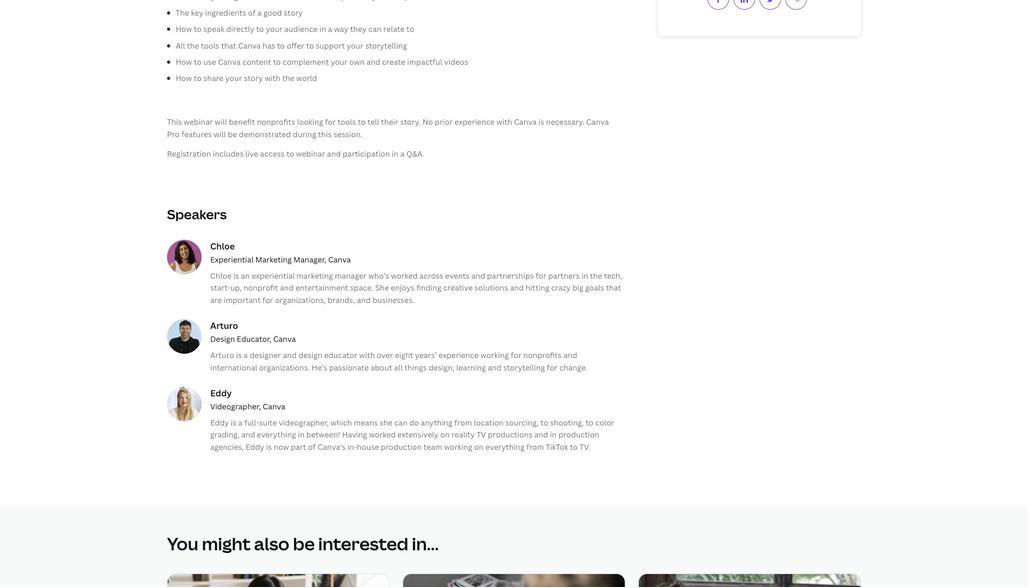 Task type: vqa. For each thing, say whether or not it's contained in the screenshot.
Registration includes live access to webinar and participation in a Q&A.
yes



Task type: locate. For each thing, give the bounding box(es) containing it.
relate
[[384, 24, 405, 34]]

to left tell
[[358, 117, 366, 127]]

on down tv
[[475, 442, 484, 453]]

access
[[260, 149, 285, 159]]

the left world
[[282, 73, 295, 84]]

webinar down during
[[296, 149, 325, 159]]

color
[[596, 418, 615, 428]]

1 vertical spatial story
[[244, 73, 263, 84]]

team
[[424, 442, 442, 453]]

house
[[357, 442, 379, 453]]

how for how to speak directly to your audience in a way they can relate to
[[176, 24, 192, 34]]

is left an
[[233, 271, 239, 281]]

can right 'they'
[[369, 24, 382, 34]]

a left the good
[[258, 8, 262, 18]]

1 vertical spatial the
[[282, 73, 295, 84]]

0 horizontal spatial that
[[221, 40, 236, 51]]

0 vertical spatial experience
[[455, 117, 495, 127]]

experience right prior at the left top of page
[[455, 117, 495, 127]]

full-
[[244, 418, 259, 428]]

the
[[176, 8, 189, 18]]

will up includes
[[214, 129, 226, 139]]

0 vertical spatial worked
[[391, 271, 418, 281]]

shooting,
[[550, 418, 584, 428]]

1 vertical spatial working
[[444, 442, 473, 453]]

0 horizontal spatial of
[[248, 8, 256, 18]]

2 horizontal spatial with
[[497, 117, 513, 127]]

story.
[[400, 117, 421, 127]]

on down anything on the bottom of page
[[441, 430, 450, 440]]

1 horizontal spatial tools
[[338, 117, 356, 127]]

that down tech,
[[606, 283, 622, 293]]

0 horizontal spatial webinar
[[184, 117, 213, 127]]

to
[[194, 24, 202, 34], [256, 24, 264, 34], [407, 24, 415, 34], [277, 40, 285, 51], [306, 40, 314, 51], [194, 57, 202, 67], [273, 57, 281, 67], [194, 73, 202, 84], [358, 117, 366, 127], [287, 149, 294, 159], [541, 418, 549, 428], [586, 418, 594, 428], [570, 442, 578, 453]]

that down directly
[[221, 40, 236, 51]]

canva right necessary.
[[587, 117, 609, 127]]

is left necessary.
[[539, 117, 545, 127]]

1 horizontal spatial everything
[[486, 442, 525, 453]]

world
[[296, 73, 317, 84]]

interested
[[318, 533, 409, 556]]

a inside arturo is a designer and design educator with over eight years' experience working for nonprofits and international organizations. he's passionate about all things design, learning and storytelling for change.
[[244, 351, 248, 361]]

important
[[224, 295, 261, 305]]

1 vertical spatial everything
[[486, 442, 525, 453]]

and up organizations.
[[283, 351, 297, 361]]

2 vertical spatial how
[[176, 73, 192, 84]]

2 vertical spatial the
[[590, 271, 603, 281]]

production up tv.
[[559, 430, 600, 440]]

0 horizontal spatial nonprofits
[[257, 117, 295, 127]]

1 horizontal spatial of
[[308, 442, 316, 453]]

the right all
[[187, 40, 199, 51]]

1 vertical spatial nonprofits
[[524, 351, 562, 361]]

2 arturo from the top
[[210, 351, 234, 361]]

arturo for arturo design educator, canva
[[210, 320, 238, 332]]

worked down the she
[[369, 430, 396, 440]]

and down this
[[327, 149, 341, 159]]

1 vertical spatial arturo
[[210, 351, 234, 361]]

is inside 'chloe is an experiential marketing manager who's worked across events and partnerships for partners in the tech, start-up, nonprofit and entertainment space. she enjoys finding creative solutions and hitting crazy big goals that are important for organizations, brands, and businesses.'
[[233, 271, 239, 281]]

1 horizontal spatial nonprofits
[[524, 351, 562, 361]]

is up 'grading,' on the left of page
[[231, 418, 237, 428]]

0 horizontal spatial on
[[441, 430, 450, 440]]

canva right use
[[218, 57, 241, 67]]

worked
[[391, 271, 418, 281], [369, 430, 396, 440]]

0 horizontal spatial working
[[444, 442, 473, 453]]

chloe inside chloe experiential marketing manager, canva
[[210, 241, 235, 253]]

session.
[[334, 129, 363, 139]]

0 horizontal spatial production
[[381, 442, 422, 453]]

0 vertical spatial the
[[187, 40, 199, 51]]

1 horizontal spatial working
[[481, 351, 509, 361]]

and up tiktok
[[535, 430, 548, 440]]

1 vertical spatial tools
[[338, 117, 356, 127]]

you
[[167, 533, 198, 556]]

0 vertical spatial will
[[215, 117, 227, 127]]

content
[[243, 57, 271, 67]]

a left full-
[[238, 418, 243, 428]]

to left 'share'
[[194, 73, 202, 84]]

1 vertical spatial worked
[[369, 430, 396, 440]]

everything up now
[[257, 430, 296, 440]]

0 vertical spatial webinar
[[184, 117, 213, 127]]

to inside "this webinar will benefit nonprofits looking for tools to tell their story. no prior experience with canva is necessary. canva pro features will be demonstrated during this session."
[[358, 117, 366, 127]]

everything
[[257, 430, 296, 440], [486, 442, 525, 453]]

how down all
[[176, 57, 192, 67]]

webinar up features
[[184, 117, 213, 127]]

do
[[410, 418, 419, 428]]

0 vertical spatial be
[[228, 129, 237, 139]]

who's
[[369, 271, 389, 281]]

1 vertical spatial how
[[176, 57, 192, 67]]

how down the
[[176, 24, 192, 34]]

1 horizontal spatial can
[[395, 418, 408, 428]]

videographer,
[[210, 402, 261, 412]]

hitting
[[526, 283, 550, 293]]

how for how to share your story with the world
[[176, 73, 192, 84]]

and down full-
[[241, 430, 255, 440]]

0 vertical spatial production
[[559, 430, 600, 440]]

nonprofits up demonstrated
[[257, 117, 295, 127]]

1 vertical spatial from
[[527, 442, 544, 453]]

which
[[331, 418, 352, 428]]

nonprofits inside "this webinar will benefit nonprofits looking for tools to tell their story. no prior experience with canva is necessary. canva pro features will be demonstrated during this session."
[[257, 117, 295, 127]]

can
[[369, 24, 382, 34], [395, 418, 408, 428]]

worked up enjoys
[[391, 271, 418, 281]]

benefit
[[229, 117, 255, 127]]

1 vertical spatial eddy
[[210, 418, 229, 428]]

big
[[573, 283, 584, 293]]

1 arturo from the top
[[210, 320, 238, 332]]

arturo up design
[[210, 320, 238, 332]]

1 vertical spatial that
[[606, 283, 622, 293]]

how to share your story with the world
[[176, 73, 317, 84]]

in left q&a.
[[392, 149, 399, 159]]

eddy up videographer,
[[210, 388, 232, 400]]

tools up session.
[[338, 117, 356, 127]]

eddy for eddy is a full-suite videographer, which means she can do anything from location sourcing, to shooting, to color grading, and everything in between! having worked extensively on reality tv productions and in production agencies, eddy is now part of canva's in-house production team working on everything from tiktok to tv.
[[210, 418, 229, 428]]

arturo
[[210, 320, 238, 332], [210, 351, 234, 361]]

arturo for arturo is a designer and design educator with over eight years' experience working for nonprofits and international organizations. he's passionate about all things design, learning and storytelling for change.
[[210, 351, 234, 361]]

an
[[241, 271, 250, 281]]

0 vertical spatial storytelling
[[366, 40, 407, 51]]

arturo is a designer and design educator with over eight years' experience working for nonprofits and international organizations. he's passionate about all things design, learning and storytelling for change.
[[210, 351, 588, 373]]

to right offer at the left
[[306, 40, 314, 51]]

0 vertical spatial from
[[455, 418, 472, 428]]

0 vertical spatial everything
[[257, 430, 296, 440]]

production down "extensively" at bottom left
[[381, 442, 422, 453]]

1 chloe from the top
[[210, 241, 235, 253]]

about
[[371, 363, 392, 373]]

marketing
[[256, 255, 292, 265]]

offer
[[287, 40, 305, 51]]

working up learning
[[481, 351, 509, 361]]

everything down productions
[[486, 442, 525, 453]]

how left 'share'
[[176, 73, 192, 84]]

prior
[[435, 117, 453, 127]]

tv.
[[580, 442, 591, 453]]

1 horizontal spatial webinar
[[296, 149, 325, 159]]

canva up "suite"
[[263, 402, 286, 412]]

educator,
[[237, 334, 272, 344]]

experience inside arturo is a designer and design educator with over eight years' experience working for nonprofits and international organizations. he's passionate about all things design, learning and storytelling for change.
[[439, 351, 479, 361]]

chloe up start-
[[210, 271, 232, 281]]

between!
[[307, 430, 340, 440]]

in up support
[[320, 24, 326, 34]]

a
[[258, 8, 262, 18], [328, 24, 332, 34], [401, 149, 405, 159], [244, 351, 248, 361], [238, 418, 243, 428]]

to right access
[[287, 149, 294, 159]]

tv
[[477, 430, 486, 440]]

be down benefit in the top left of the page
[[228, 129, 237, 139]]

complement
[[283, 57, 329, 67]]

0 horizontal spatial tools
[[201, 40, 219, 51]]

will left benefit in the top left of the page
[[215, 117, 227, 127]]

part
[[291, 442, 306, 453]]

can left do
[[395, 418, 408, 428]]

arturo inside arturo design educator, canva
[[210, 320, 238, 332]]

way
[[334, 24, 349, 34]]

learning
[[457, 363, 486, 373]]

storytelling left change.
[[504, 363, 545, 373]]

is up international
[[236, 351, 242, 361]]

enjoys
[[391, 283, 415, 293]]

working down reality at bottom left
[[444, 442, 473, 453]]

of right the part
[[308, 442, 316, 453]]

1 vertical spatial of
[[308, 442, 316, 453]]

chloe up experiential
[[210, 241, 235, 253]]

the
[[187, 40, 199, 51], [282, 73, 295, 84], [590, 271, 603, 281]]

be right also
[[293, 533, 315, 556]]

0 horizontal spatial the
[[187, 40, 199, 51]]

1 vertical spatial storytelling
[[504, 363, 545, 373]]

eight
[[395, 351, 414, 361]]

and up change.
[[564, 351, 578, 361]]

in inside 'chloe is an experiential marketing manager who's worked across events and partnerships for partners in the tech, start-up, nonprofit and entertainment space. she enjoys finding creative solutions and hitting crazy big goals that are important for organizations, brands, and businesses.'
[[582, 271, 589, 281]]

0 horizontal spatial can
[[369, 24, 382, 34]]

storytelling up 'create'
[[366, 40, 407, 51]]

in up big
[[582, 271, 589, 281]]

arturo inside arturo is a designer and design educator with over eight years' experience working for nonprofits and international organizations. he's passionate about all things design, learning and storytelling for change.
[[210, 351, 234, 361]]

0 horizontal spatial story
[[244, 73, 263, 84]]

1 horizontal spatial storytelling
[[504, 363, 545, 373]]

eddy for eddy videographer, canva
[[210, 388, 232, 400]]

videographer,
[[279, 418, 329, 428]]

of up directly
[[248, 8, 256, 18]]

chloe for chloe experiential marketing manager, canva
[[210, 241, 235, 253]]

canva up manager
[[328, 255, 351, 265]]

be
[[228, 129, 237, 139], [293, 533, 315, 556]]

directly
[[226, 24, 255, 34]]

passionate
[[329, 363, 369, 373]]

from left tiktok
[[527, 442, 544, 453]]

eddy up 'grading,' on the left of page
[[210, 418, 229, 428]]

your left own
[[331, 57, 348, 67]]

canva up designer
[[273, 334, 296, 344]]

story up how to speak directly to your audience in a way they can relate to
[[284, 8, 303, 18]]

3 how from the top
[[176, 73, 192, 84]]

things
[[405, 363, 427, 373]]

1 vertical spatial with
[[497, 117, 513, 127]]

this
[[318, 129, 332, 139]]

story down the content
[[244, 73, 263, 84]]

finding
[[417, 283, 442, 293]]

tiktok
[[546, 442, 569, 453]]

1 vertical spatial experience
[[439, 351, 479, 361]]

from up reality at bottom left
[[455, 418, 472, 428]]

0 vertical spatial arturo
[[210, 320, 238, 332]]

are
[[210, 295, 222, 305]]

to left tv.
[[570, 442, 578, 453]]

0 vertical spatial working
[[481, 351, 509, 361]]

creative
[[444, 283, 473, 293]]

chloe inside 'chloe is an experiential marketing manager who's worked across events and partnerships for partners in the tech, start-up, nonprofit and entertainment space. she enjoys finding creative solutions and hitting crazy big goals that are important for organizations, brands, and businesses.'
[[210, 271, 232, 281]]

is for eddy
[[231, 418, 237, 428]]

1 vertical spatial be
[[293, 533, 315, 556]]

0 vertical spatial eddy
[[210, 388, 232, 400]]

worked inside 'chloe is an experiential marketing manager who's worked across events and partnerships for partners in the tech, start-up, nonprofit and entertainment space. she enjoys finding creative solutions and hitting crazy big goals that are important for organizations, brands, and businesses.'
[[391, 271, 418, 281]]

includes
[[213, 149, 244, 159]]

0 vertical spatial that
[[221, 40, 236, 51]]

2 horizontal spatial the
[[590, 271, 603, 281]]

and down "partnerships"
[[510, 283, 524, 293]]

of
[[248, 8, 256, 18], [308, 442, 316, 453]]

your
[[266, 24, 283, 34], [347, 40, 364, 51], [331, 57, 348, 67], [226, 73, 242, 84]]

the up goals
[[590, 271, 603, 281]]

1 vertical spatial chloe
[[210, 271, 232, 281]]

eddy inside eddy videographer, canva
[[210, 388, 232, 400]]

during
[[293, 129, 316, 139]]

organizations,
[[275, 295, 326, 305]]

canva inside chloe experiential marketing manager, canva
[[328, 255, 351, 265]]

speakers
[[167, 205, 227, 223]]

nonprofits up change.
[[524, 351, 562, 361]]

manager,
[[294, 255, 327, 265]]

tools up use
[[201, 40, 219, 51]]

is inside arturo is a designer and design educator with over eight years' experience working for nonprofits and international organizations. he's passionate about all things design, learning and storytelling for change.
[[236, 351, 242, 361]]

0 vertical spatial chloe
[[210, 241, 235, 253]]

0 horizontal spatial be
[[228, 129, 237, 139]]

0 vertical spatial how
[[176, 24, 192, 34]]

2 vertical spatial with
[[359, 351, 375, 361]]

all
[[176, 40, 185, 51]]

1 vertical spatial can
[[395, 418, 408, 428]]

1 horizontal spatial on
[[475, 442, 484, 453]]

eddy down full-
[[246, 442, 264, 453]]

1 horizontal spatial be
[[293, 533, 315, 556]]

arturo down design
[[210, 351, 234, 361]]

1 horizontal spatial with
[[359, 351, 375, 361]]

0 vertical spatial story
[[284, 8, 303, 18]]

2 chloe from the top
[[210, 271, 232, 281]]

1 how from the top
[[176, 24, 192, 34]]

up,
[[231, 283, 242, 293]]

brands,
[[328, 295, 355, 305]]

a up international
[[244, 351, 248, 361]]

experience up learning
[[439, 351, 479, 361]]

eddy
[[210, 388, 232, 400], [210, 418, 229, 428], [246, 442, 264, 453]]

0 vertical spatial tools
[[201, 40, 219, 51]]

nonprofits
[[257, 117, 295, 127], [524, 351, 562, 361]]

2 how from the top
[[176, 57, 192, 67]]

with
[[265, 73, 281, 84], [497, 117, 513, 127], [359, 351, 375, 361]]

1 horizontal spatial that
[[606, 283, 622, 293]]

design
[[299, 351, 323, 361]]

0 vertical spatial nonprofits
[[257, 117, 295, 127]]

webinar inside "this webinar will benefit nonprofits looking for tools to tell their story. no prior experience with canva is necessary. canva pro features will be demonstrated during this session."
[[184, 117, 213, 127]]

experience inside "this webinar will benefit nonprofits looking for tools to tell their story. no prior experience with canva is necessary. canva pro features will be demonstrated during this session."
[[455, 117, 495, 127]]

0 vertical spatial with
[[265, 73, 281, 84]]



Task type: describe. For each thing, give the bounding box(es) containing it.
to right sourcing,
[[541, 418, 549, 428]]

marketing
[[297, 271, 333, 281]]

to right relate
[[407, 24, 415, 34]]

1 vertical spatial on
[[475, 442, 484, 453]]

use
[[204, 57, 216, 67]]

now
[[274, 442, 289, 453]]

your up own
[[347, 40, 364, 51]]

0 horizontal spatial everything
[[257, 430, 296, 440]]

is left now
[[266, 442, 272, 453]]

0 vertical spatial on
[[441, 430, 450, 440]]

to left 'color'
[[586, 418, 594, 428]]

worked inside eddy is a full-suite videographer, which means she can do anything from location sourcing, to shooting, to color grading, and everything in between! having worked extensively on reality tv productions and in production agencies, eddy is now part of canva's in-house production team working on everything from tiktok to tv.
[[369, 430, 396, 440]]

chloe for chloe is an experiential marketing manager who's worked across events and partnerships for partners in the tech, start-up, nonprofit and entertainment space. she enjoys finding creative solutions and hitting crazy big goals that are important for organizations, brands, and businesses.
[[210, 271, 232, 281]]

1 horizontal spatial from
[[527, 442, 544, 453]]

space.
[[350, 283, 374, 293]]

storytelling inside arturo is a designer and design educator with over eight years' experience working for nonprofits and international organizations. he's passionate about all things design, learning and storytelling for change.
[[504, 363, 545, 373]]

their
[[381, 117, 399, 127]]

canva up the content
[[238, 40, 261, 51]]

manager
[[335, 271, 367, 281]]

over
[[377, 351, 393, 361]]

tell
[[368, 117, 379, 127]]

how to speak directly to your audience in a way they can relate to
[[176, 24, 415, 34]]

audience
[[284, 24, 318, 34]]

canva inside eddy videographer, canva
[[263, 402, 286, 412]]

chloe is an experiential marketing manager who's worked across events and partnerships for partners in the tech, start-up, nonprofit and entertainment space. she enjoys finding creative solutions and hitting crazy big goals that are important for organizations, brands, and businesses.
[[210, 271, 623, 305]]

they
[[350, 24, 367, 34]]

canva's
[[318, 442, 346, 453]]

sourcing,
[[506, 418, 539, 428]]

across
[[420, 271, 444, 281]]

eddy videographer, canva
[[210, 388, 286, 412]]

partnerships
[[487, 271, 534, 281]]

canva left necessary.
[[514, 117, 537, 127]]

in...
[[412, 533, 439, 556]]

to down 'has'
[[273, 57, 281, 67]]

support
[[316, 40, 345, 51]]

in down videographer,
[[298, 430, 305, 440]]

businesses.
[[373, 295, 415, 305]]

for inside "this webinar will benefit nonprofits looking for tools to tell their story. no prior experience with canva is necessary. canva pro features will be demonstrated during this session."
[[325, 117, 336, 127]]

q&a.
[[407, 149, 425, 159]]

to right 'has'
[[277, 40, 285, 51]]

in up tiktok
[[550, 430, 557, 440]]

your right 'share'
[[226, 73, 242, 84]]

live
[[246, 149, 258, 159]]

ingredients
[[205, 8, 246, 18]]

means
[[354, 418, 378, 428]]

0 horizontal spatial from
[[455, 418, 472, 428]]

speak
[[204, 24, 225, 34]]

your down the good
[[266, 24, 283, 34]]

this
[[167, 117, 182, 127]]

2 vertical spatial eddy
[[246, 442, 264, 453]]

to left speak
[[194, 24, 202, 34]]

educator
[[324, 351, 358, 361]]

1 horizontal spatial production
[[559, 430, 600, 440]]

good
[[264, 8, 282, 18]]

0 vertical spatial of
[[248, 8, 256, 18]]

create
[[382, 57, 406, 67]]

productions
[[488, 430, 533, 440]]

of inside eddy is a full-suite videographer, which means she can do anything from location sourcing, to shooting, to color grading, and everything in between! having worked extensively on reality tv productions and in production agencies, eddy is now part of canva's in-house production team working on everything from tiktok to tv.
[[308, 442, 316, 453]]

be inside "this webinar will benefit nonprofits looking for tools to tell their story. no prior experience with canva is necessary. canva pro features will be demonstrated during this session."
[[228, 129, 237, 139]]

necessary.
[[546, 117, 585, 127]]

in-
[[348, 442, 357, 453]]

participation
[[343, 149, 390, 159]]

and right own
[[367, 57, 381, 67]]

suite
[[259, 418, 277, 428]]

looking
[[297, 117, 323, 127]]

all the tools that canva has to offer to support your storytelling
[[176, 40, 407, 51]]

all
[[394, 363, 403, 373]]

1 vertical spatial production
[[381, 442, 422, 453]]

and down space.
[[357, 295, 371, 305]]

tools inside "this webinar will benefit nonprofits looking for tools to tell their story. no prior experience with canva is necessary. canva pro features will be demonstrated during this session."
[[338, 117, 356, 127]]

you might also be interested in...
[[167, 533, 439, 556]]

0 vertical spatial can
[[369, 24, 382, 34]]

0 horizontal spatial with
[[265, 73, 281, 84]]

might
[[202, 533, 251, 556]]

tech,
[[604, 271, 623, 281]]

that inside 'chloe is an experiential marketing manager who's worked across events and partnerships for partners in the tech, start-up, nonprofit and entertainment space. she enjoys finding creative solutions and hitting crazy big goals that are important for organizations, brands, and businesses.'
[[606, 283, 622, 293]]

agencies,
[[210, 442, 244, 453]]

this webinar will benefit nonprofits looking for tools to tell their story. no prior experience with canva is necessary. canva pro features will be demonstrated during this session.
[[167, 117, 609, 139]]

can inside eddy is a full-suite videographer, which means she can do anything from location sourcing, to shooting, to color grading, and everything in between! having worked extensively on reality tv productions and in production agencies, eddy is now part of canva's in-house production team working on everything from tiktok to tv.
[[395, 418, 408, 428]]

nonprofits inside arturo is a designer and design educator with over eight years' experience working for nonprofits and international organizations. he's passionate about all things design, learning and storytelling for change.
[[524, 351, 562, 361]]

is for arturo
[[236, 351, 242, 361]]

events
[[445, 271, 470, 281]]

no
[[423, 117, 433, 127]]

working inside eddy is a full-suite videographer, which means she can do anything from location sourcing, to shooting, to color grading, and everything in between! having worked extensively on reality tv productions and in production agencies, eddy is now part of canva's in-house production team working on everything from tiktok to tv.
[[444, 442, 473, 453]]

he's
[[312, 363, 328, 373]]

registration includes live access to webinar and participation in a q&a.
[[167, 149, 425, 159]]

1 vertical spatial webinar
[[296, 149, 325, 159]]

entertainment
[[296, 283, 349, 293]]

she
[[375, 283, 389, 293]]

how for how to use canva content to complement your own and create impactful videos
[[176, 57, 192, 67]]

a inside eddy is a full-suite videographer, which means she can do anything from location sourcing, to shooting, to color grading, and everything in between! having worked extensively on reality tv productions and in production agencies, eddy is now part of canva's in-house production team working on everything from tiktok to tv.
[[238, 418, 243, 428]]

features
[[182, 129, 212, 139]]

1 horizontal spatial the
[[282, 73, 295, 84]]

a left way
[[328, 24, 332, 34]]

with inside "this webinar will benefit nonprofits looking for tools to tell their story. no prior experience with canva is necessary. canva pro features will be demonstrated during this session."
[[497, 117, 513, 127]]

experiential
[[252, 271, 295, 281]]

also
[[254, 533, 290, 556]]

is for chloe
[[233, 271, 239, 281]]

registration
[[167, 149, 211, 159]]

reality
[[452, 430, 475, 440]]

to left use
[[194, 57, 202, 67]]

arturo design educator, canva
[[210, 320, 296, 344]]

and right learning
[[488, 363, 502, 373]]

0 horizontal spatial storytelling
[[366, 40, 407, 51]]

canva inside arturo design educator, canva
[[273, 334, 296, 344]]

design
[[210, 334, 235, 344]]

grading,
[[210, 430, 240, 440]]

designer
[[250, 351, 281, 361]]

share
[[204, 73, 224, 84]]

change.
[[560, 363, 588, 373]]

solutions
[[475, 283, 508, 293]]

impactful
[[407, 57, 443, 67]]

is inside "this webinar will benefit nonprofits looking for tools to tell their story. no prior experience with canva is necessary. canva pro features will be demonstrated during this session."
[[539, 117, 545, 127]]

nonprofit
[[244, 283, 278, 293]]

and down experiential
[[280, 283, 294, 293]]

key
[[191, 8, 203, 18]]

demonstrated
[[239, 129, 291, 139]]

location
[[474, 418, 504, 428]]

a left q&a.
[[401, 149, 405, 159]]

videos
[[444, 57, 468, 67]]

how to use canva content to complement your own and create impactful videos
[[176, 57, 468, 67]]

chloe experiential marketing manager, canva
[[210, 241, 351, 265]]

1 horizontal spatial story
[[284, 8, 303, 18]]

working inside arturo is a designer and design educator with over eight years' experience working for nonprofits and international organizations. he's passionate about all things design, learning and storytelling for change.
[[481, 351, 509, 361]]

anything
[[421, 418, 453, 428]]

1 vertical spatial will
[[214, 129, 226, 139]]

start-
[[210, 283, 231, 293]]

the inside 'chloe is an experiential marketing manager who's worked across events and partnerships for partners in the tech, start-up, nonprofit and entertainment space. she enjoys finding creative solutions and hitting crazy big goals that are important for organizations, brands, and businesses.'
[[590, 271, 603, 281]]

own
[[350, 57, 365, 67]]

to up 'has'
[[256, 24, 264, 34]]

crazy
[[552, 283, 571, 293]]

experiential
[[210, 255, 254, 265]]

with inside arturo is a designer and design educator with over eight years' experience working for nonprofits and international organizations. he's passionate about all things design, learning and storytelling for change.
[[359, 351, 375, 361]]

and up solutions
[[472, 271, 486, 281]]



